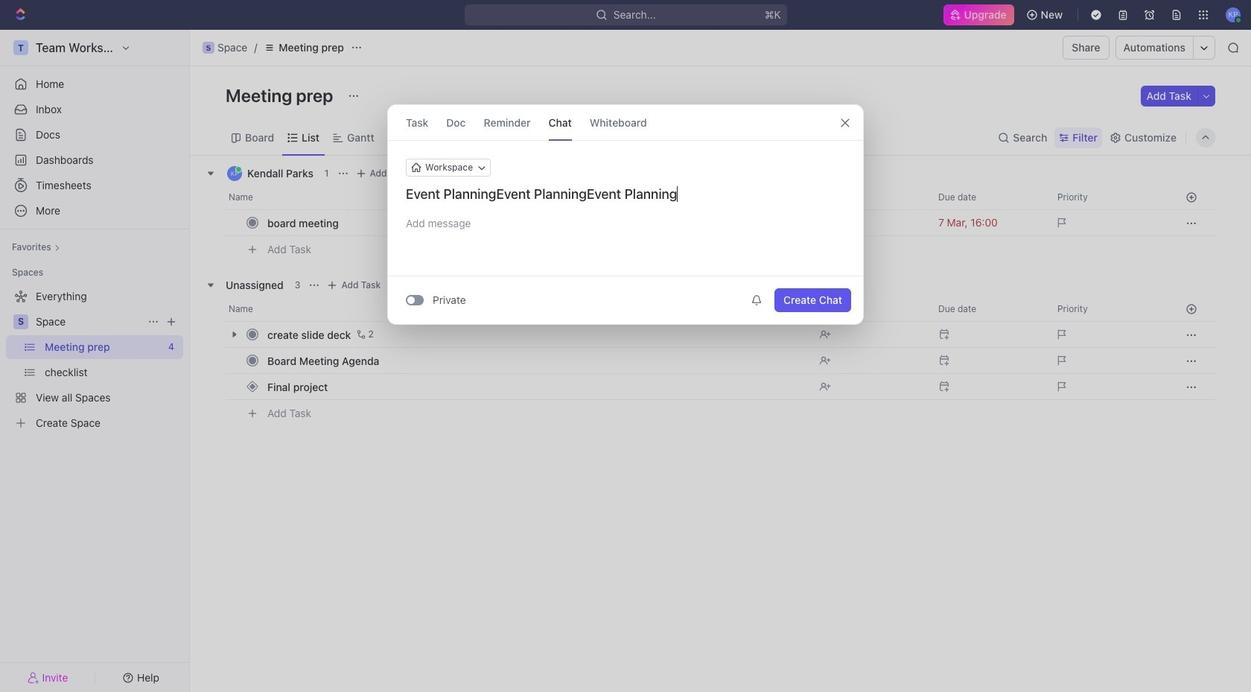 Task type: locate. For each thing, give the bounding box(es) containing it.
dialog
[[387, 104, 864, 325]]

0 vertical spatial space, , element
[[203, 42, 215, 54]]

1 horizontal spatial space, , element
[[203, 42, 215, 54]]

0 horizontal spatial space, , element
[[13, 314, 28, 329]]

space, , element
[[203, 42, 215, 54], [13, 314, 28, 329]]

1 vertical spatial space, , element
[[13, 314, 28, 329]]

sidebar navigation
[[0, 30, 190, 692]]

space, , element inside sidebar navigation
[[13, 314, 28, 329]]



Task type: vqa. For each thing, say whether or not it's contained in the screenshot.
Space, , element in the Sidebar Navigation
yes



Task type: describe. For each thing, give the bounding box(es) containing it.
invite user image
[[27, 671, 39, 684]]

Name this Chat... field
[[388, 186, 863, 203]]



